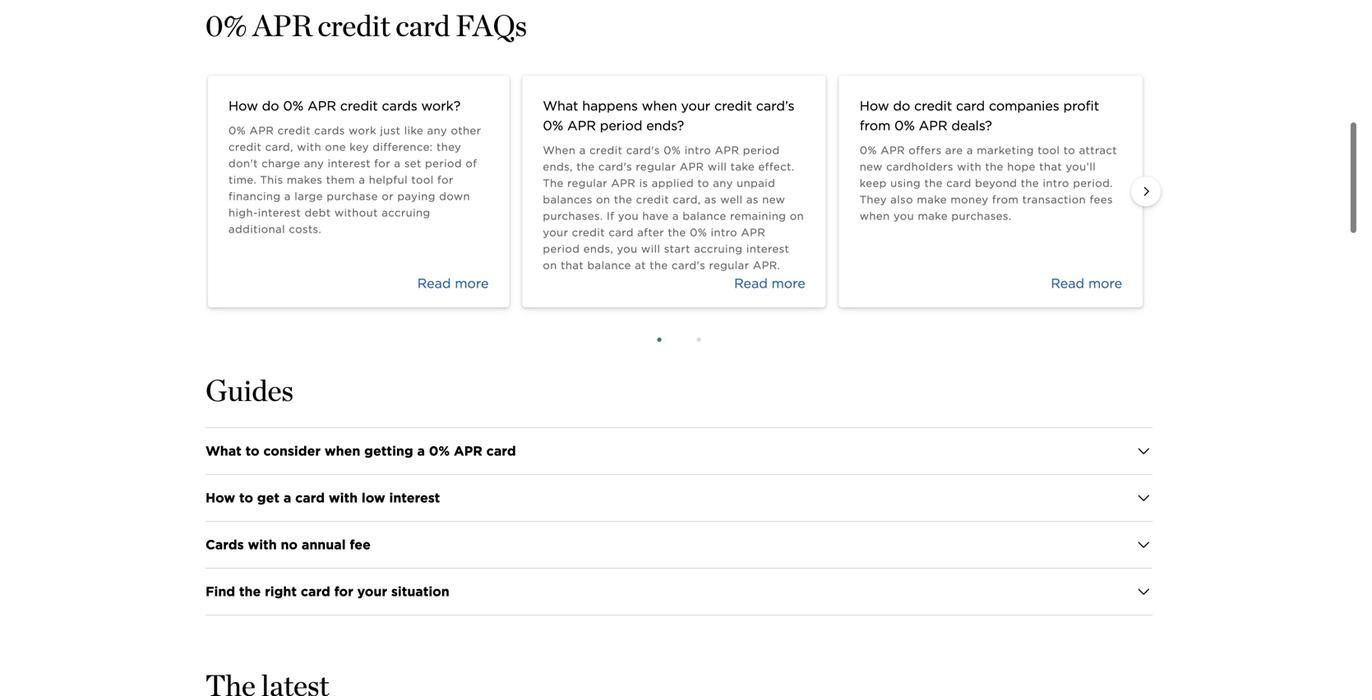 Task type: locate. For each thing, give the bounding box(es) containing it.
1 horizontal spatial tool
[[1038, 144, 1060, 157]]

a right have
[[672, 210, 679, 222]]

0 horizontal spatial what
[[206, 443, 242, 459]]

2 horizontal spatial for
[[437, 173, 454, 186]]

do inside how do credit card companies profit from 0% apr deals?
[[893, 98, 910, 114]]

make down using
[[918, 210, 948, 222]]

0 vertical spatial intro
[[685, 144, 711, 157]]

0 vertical spatial cards
[[382, 98, 417, 114]]

how up the don't
[[229, 98, 258, 114]]

0 vertical spatial when
[[642, 98, 677, 114]]

1 vertical spatial tool
[[411, 173, 434, 186]]

the up beyond
[[985, 160, 1004, 173]]

happens
[[582, 98, 638, 114]]

your left situation
[[357, 584, 387, 600]]

0 horizontal spatial when
[[325, 443, 360, 459]]

profit
[[1063, 98, 1099, 114]]

1 horizontal spatial any
[[427, 124, 447, 137]]

for
[[374, 157, 391, 170], [437, 173, 454, 186], [334, 584, 353, 600]]

helpful
[[369, 173, 408, 186]]

more
[[455, 275, 489, 291], [772, 275, 805, 291], [1088, 275, 1122, 291]]

1 horizontal spatial what
[[543, 98, 578, 114]]

cards with no annual fee button
[[206, 522, 1153, 568]]

0 vertical spatial card's
[[626, 144, 660, 157]]

you right if
[[618, 210, 639, 222]]

beyond
[[975, 177, 1017, 189]]

new inside 0% apr offers are a marketing tool to attract new cardholders with the hope that you'll keep using the card beyond the intro period. they also make money from transaction fees when you make purchases.
[[860, 160, 883, 173]]

how for how do credit card companies profit from 0% apr deals?
[[860, 98, 889, 114]]

card, up charge
[[265, 141, 293, 153]]

2 horizontal spatial your
[[681, 98, 710, 114]]

start
[[664, 243, 690, 255]]

0 horizontal spatial purchases.
[[543, 210, 603, 222]]

cards up just
[[382, 98, 417, 114]]

card's up if
[[598, 160, 632, 173]]

0 horizontal spatial tool
[[411, 173, 434, 186]]

that right hope
[[1039, 160, 1062, 173]]

tool inside 0% apr offers are a marketing tool to attract new cardholders with the hope that you'll keep using the card beyond the intro period. they also make money from transaction fees when you make purchases.
[[1038, 144, 1060, 157]]

1 vertical spatial card,
[[673, 193, 701, 206]]

consider
[[263, 443, 321, 459]]

as left "well"
[[704, 193, 717, 206]]

1 read from the left
[[417, 275, 451, 291]]

interest inside dropdown button
[[389, 490, 440, 506]]

that down the balances
[[561, 259, 584, 272]]

intro up applied
[[685, 144, 711, 157]]

2 horizontal spatial when
[[860, 210, 890, 222]]

card,
[[265, 141, 293, 153], [673, 193, 701, 206]]

read
[[417, 275, 451, 291], [734, 275, 768, 291], [1051, 275, 1084, 291]]

1 vertical spatial for
[[437, 173, 454, 186]]

what
[[543, 98, 578, 114], [206, 443, 242, 459]]

1 horizontal spatial accruing
[[694, 243, 743, 255]]

purchases. inside when a credit card's 0% intro apr period ends, the card's regular apr will take effect. the regular apr is applied to any unpaid balances on the credit card, as well as new purchases. if you have a balance remaining on your credit card after the 0% intro apr period ends, you will start accruing interest on that balance at the card's regular apr.
[[543, 210, 603, 222]]

2 vertical spatial your
[[357, 584, 387, 600]]

intro down "well"
[[711, 226, 737, 239]]

0 horizontal spatial from
[[860, 118, 890, 134]]

with
[[297, 141, 321, 153], [957, 160, 982, 173], [329, 490, 358, 506], [248, 537, 277, 553]]

0 vertical spatial from
[[860, 118, 890, 134]]

on
[[596, 193, 610, 206], [790, 210, 804, 222], [543, 259, 557, 272]]

1 vertical spatial new
[[762, 193, 785, 206]]

the right "find"
[[239, 584, 261, 600]]

to up you'll
[[1064, 144, 1075, 157]]

you
[[618, 210, 639, 222], [894, 210, 914, 222], [617, 243, 638, 255]]

0 horizontal spatial that
[[561, 259, 584, 272]]

ends,
[[543, 160, 573, 173], [583, 243, 613, 255]]

0 vertical spatial your
[[681, 98, 710, 114]]

to right applied
[[698, 177, 709, 189]]

1 vertical spatial regular
[[567, 177, 608, 189]]

interest inside when a credit card's 0% intro apr period ends, the card's regular apr will take effect. the regular apr is applied to any unpaid balances on the credit card, as well as new purchases. if you have a balance remaining on your credit card after the 0% intro apr period ends, you will start accruing interest on that balance at the card's regular apr.
[[746, 243, 789, 255]]

from up the keep in the top of the page
[[860, 118, 890, 134]]

as down unpaid
[[746, 193, 759, 206]]

1 vertical spatial cards
[[314, 124, 345, 137]]

how up cards at the bottom left of page
[[206, 490, 235, 506]]

0 horizontal spatial regular
[[567, 177, 608, 189]]

from inside how do credit card companies profit from 0% apr deals?
[[860, 118, 890, 134]]

charge
[[262, 157, 300, 170]]

intro up transaction
[[1043, 177, 1069, 189]]

from
[[860, 118, 890, 134], [992, 193, 1019, 206]]

0 vertical spatial card,
[[265, 141, 293, 153]]

1 vertical spatial on
[[790, 210, 804, 222]]

a right when
[[579, 144, 586, 157]]

what down guides
[[206, 443, 242, 459]]

tool right marketing
[[1038, 144, 1060, 157]]

1 horizontal spatial read
[[734, 275, 768, 291]]

annual
[[302, 537, 346, 553]]

do up offers
[[893, 98, 910, 114]]

1 vertical spatial when
[[860, 210, 890, 222]]

work
[[349, 124, 376, 137]]

3 read from the left
[[1051, 275, 1084, 291]]

period down "they"
[[425, 157, 462, 170]]

read more for apr
[[734, 275, 805, 291]]

credit left card's
[[714, 98, 752, 114]]

credit up how do 0% apr credit cards work?
[[318, 8, 390, 43]]

interest
[[328, 157, 371, 170], [258, 206, 301, 219], [746, 243, 789, 255], [389, 490, 440, 506]]

well
[[720, 193, 743, 206]]

regular up the balances
[[567, 177, 608, 189]]

1 horizontal spatial new
[[860, 160, 883, 173]]

1 vertical spatial will
[[641, 243, 660, 255]]

applied
[[652, 177, 694, 189]]

1 horizontal spatial when
[[642, 98, 677, 114]]

credit up deals?
[[914, 98, 952, 114]]

2 horizontal spatial read more
[[1051, 275, 1122, 291]]

more for 0%
[[1088, 275, 1122, 291]]

1 vertical spatial intro
[[1043, 177, 1069, 189]]

from down beyond
[[992, 193, 1019, 206]]

your inside when a credit card's 0% intro apr period ends, the card's regular apr will take effect. the regular apr is applied to any unpaid balances on the credit card, as well as new purchases. if you have a balance remaining on your credit card after the 0% intro apr period ends, you will start accruing interest on that balance at the card's regular apr.
[[543, 226, 568, 239]]

costs.
[[289, 223, 322, 236]]

any up "they"
[[427, 124, 447, 137]]

1 vertical spatial accruing
[[694, 243, 743, 255]]

0 horizontal spatial cards
[[314, 124, 345, 137]]

1 vertical spatial any
[[304, 157, 324, 170]]

any
[[427, 124, 447, 137], [304, 157, 324, 170], [713, 177, 733, 189]]

purchases.
[[543, 210, 603, 222], [951, 210, 1012, 222]]

balance down "well"
[[683, 210, 726, 222]]

with left low
[[329, 490, 358, 506]]

with left no
[[248, 537, 277, 553]]

purchases. down money
[[951, 210, 1012, 222]]

large
[[295, 190, 323, 203]]

cards
[[382, 98, 417, 114], [314, 124, 345, 137]]

that inside when a credit card's 0% intro apr period ends, the card's regular apr will take effect. the regular apr is applied to any unpaid balances on the credit card, as well as new purchases. if you have a balance remaining on your credit card after the 0% intro apr period ends, you will start accruing interest on that balance at the card's regular apr.
[[561, 259, 584, 272]]

accruing
[[382, 206, 430, 219], [694, 243, 743, 255]]

1 vertical spatial your
[[543, 226, 568, 239]]

0 horizontal spatial read
[[417, 275, 451, 291]]

will left the take
[[708, 160, 727, 173]]

3 more from the left
[[1088, 275, 1122, 291]]

0 horizontal spatial your
[[357, 584, 387, 600]]

credit inside what happens when your credit card's 0% apr period ends?
[[714, 98, 752, 114]]

credit
[[318, 8, 390, 43], [340, 98, 378, 114], [714, 98, 752, 114], [914, 98, 952, 114], [278, 124, 311, 137], [229, 141, 262, 153], [589, 144, 623, 157], [636, 193, 669, 206], [572, 226, 605, 239]]

will down after
[[641, 243, 660, 255]]

that
[[1039, 160, 1062, 173], [561, 259, 584, 272]]

1 horizontal spatial your
[[543, 226, 568, 239]]

how to get a card with low interest
[[206, 490, 440, 506]]

difference:
[[373, 141, 433, 153]]

1 more from the left
[[455, 275, 489, 291]]

you up the at
[[617, 243, 638, 255]]

credit up the work
[[340, 98, 378, 114]]

1 do from the left
[[262, 98, 279, 114]]

for inside "dropdown button"
[[334, 584, 353, 600]]

apr inside dropdown button
[[454, 443, 482, 459]]

0% apr credit card faqs
[[206, 8, 527, 43]]

apr inside how do credit card companies profit from 0% apr deals?
[[919, 118, 947, 134]]

0 vertical spatial for
[[374, 157, 391, 170]]

0 vertical spatial make
[[917, 193, 947, 206]]

accruing right start
[[694, 243, 743, 255]]

how inside how to get a card with low interest dropdown button
[[206, 490, 235, 506]]

1 vertical spatial what
[[206, 443, 242, 459]]

cards up one
[[314, 124, 345, 137]]

new up the keep in the top of the page
[[860, 160, 883, 173]]

the up start
[[668, 226, 686, 239]]

a right get
[[283, 490, 291, 506]]

on down the balances
[[543, 259, 557, 272]]

0 horizontal spatial more
[[455, 275, 489, 291]]

for down fee
[[334, 584, 353, 600]]

you down "also"
[[894, 210, 914, 222]]

1 horizontal spatial do
[[893, 98, 910, 114]]

0% apr credit cards work just like any other credit card, with one key difference: they don't charge any interest for a set period of time. this makes them a helpful tool for financing a large purchase or paying down high-interest debt without accruing additional costs.
[[229, 124, 481, 236]]

0 horizontal spatial for
[[334, 584, 353, 600]]

without
[[335, 206, 378, 219]]

effect.
[[758, 160, 795, 173]]

the inside "dropdown button"
[[239, 584, 261, 600]]

interest right low
[[389, 490, 440, 506]]

what up when
[[543, 98, 578, 114]]

card's down start
[[672, 259, 705, 272]]

2 vertical spatial when
[[325, 443, 360, 459]]

any up "well"
[[713, 177, 733, 189]]

do up charge
[[262, 98, 279, 114]]

1 horizontal spatial read more
[[734, 275, 805, 291]]

with down "are"
[[957, 160, 982, 173]]

how inside how do credit card companies profit from 0% apr deals?
[[860, 98, 889, 114]]

1 read more from the left
[[417, 275, 489, 291]]

2 do from the left
[[893, 98, 910, 114]]

to
[[1064, 144, 1075, 157], [698, 177, 709, 189], [245, 443, 259, 459], [239, 490, 253, 506]]

the up if
[[614, 193, 632, 206]]

2 read from the left
[[734, 275, 768, 291]]

0 vertical spatial accruing
[[382, 206, 430, 219]]

1 horizontal spatial as
[[746, 193, 759, 206]]

how up cardholders
[[860, 98, 889, 114]]

0 vertical spatial new
[[860, 160, 883, 173]]

period down happens
[[600, 118, 642, 134]]

1 horizontal spatial that
[[1039, 160, 1062, 173]]

purchases. down the balances
[[543, 210, 603, 222]]

do
[[262, 98, 279, 114], [893, 98, 910, 114]]

the
[[576, 160, 595, 173], [985, 160, 1004, 173], [924, 177, 943, 189], [1021, 177, 1039, 189], [614, 193, 632, 206], [668, 226, 686, 239], [650, 259, 668, 272], [239, 584, 261, 600]]

0 vertical spatial any
[[427, 124, 447, 137]]

apr inside what happens when your credit card's 0% apr period ends?
[[567, 118, 596, 134]]

0 horizontal spatial as
[[704, 193, 717, 206]]

credit up have
[[636, 193, 669, 206]]

your
[[681, 98, 710, 114], [543, 226, 568, 239], [357, 584, 387, 600]]

1 horizontal spatial purchases.
[[951, 210, 1012, 222]]

balance left the at
[[587, 259, 631, 272]]

1 horizontal spatial cards
[[382, 98, 417, 114]]

for up helpful
[[374, 157, 391, 170]]

find the right card for your situation button
[[206, 569, 1153, 615]]

how do credit card companies profit from 0% apr deals?
[[860, 98, 1099, 134]]

make right "also"
[[917, 193, 947, 206]]

take
[[731, 160, 755, 173]]

what inside dropdown button
[[206, 443, 242, 459]]

0% apr offers are a marketing tool to attract new cardholders with the hope that you'll keep using the card beyond the intro period. they also make money from transaction fees when you make purchases.
[[860, 144, 1117, 222]]

1 horizontal spatial on
[[596, 193, 610, 206]]

0 vertical spatial tool
[[1038, 144, 1060, 157]]

your down the balances
[[543, 226, 568, 239]]

1 horizontal spatial from
[[992, 193, 1019, 206]]

interest up the apr.
[[746, 243, 789, 255]]

ends, down if
[[583, 243, 613, 255]]

apr.
[[753, 259, 780, 272]]

credit inside how do credit card companies profit from 0% apr deals?
[[914, 98, 952, 114]]

1 purchases. from the left
[[543, 210, 603, 222]]

1 horizontal spatial regular
[[636, 160, 676, 173]]

0 horizontal spatial accruing
[[382, 206, 430, 219]]

you inside 0% apr offers are a marketing tool to attract new cardholders with the hope that you'll keep using the card beyond the intro period. they also make money from transaction fees when you make purchases.
[[894, 210, 914, 222]]

2 horizontal spatial any
[[713, 177, 733, 189]]

right
[[265, 584, 297, 600]]

what inside what happens when your credit card's 0% apr period ends?
[[543, 98, 578, 114]]

your inside "dropdown button"
[[357, 584, 387, 600]]

new up remaining
[[762, 193, 785, 206]]

ends, down when
[[543, 160, 573, 173]]

card, down applied
[[673, 193, 701, 206]]

2 horizontal spatial more
[[1088, 275, 1122, 291]]

for up down
[[437, 173, 454, 186]]

your up ends?
[[681, 98, 710, 114]]

0 vertical spatial what
[[543, 98, 578, 114]]

0% inside what happens when your credit card's 0% apr period ends?
[[543, 118, 563, 134]]

tool
[[1038, 144, 1060, 157], [411, 173, 434, 186]]

2 as from the left
[[746, 193, 759, 206]]

apr
[[253, 8, 312, 43], [307, 98, 336, 114], [567, 118, 596, 134], [919, 118, 947, 134], [249, 124, 274, 137], [715, 144, 739, 157], [881, 144, 905, 157], [680, 160, 704, 173], [611, 177, 636, 189], [741, 226, 766, 239], [454, 443, 482, 459]]

0 horizontal spatial balance
[[587, 259, 631, 272]]

credit up charge
[[278, 124, 311, 137]]

a left large at top
[[284, 190, 291, 203]]

with left one
[[297, 141, 321, 153]]

2 vertical spatial regular
[[709, 259, 749, 272]]

0 horizontal spatial read more
[[417, 275, 489, 291]]

any up makes
[[304, 157, 324, 170]]

2 horizontal spatial read
[[1051, 275, 1084, 291]]

2 more from the left
[[772, 275, 805, 291]]

low
[[362, 490, 385, 506]]

1 horizontal spatial more
[[772, 275, 805, 291]]

0 vertical spatial that
[[1039, 160, 1062, 173]]

0 vertical spatial regular
[[636, 160, 676, 173]]

1 horizontal spatial ends,
[[583, 243, 613, 255]]

with inside 0% apr offers are a marketing tool to attract new cardholders with the hope that you'll keep using the card beyond the intro period. they also make money from transaction fees when you make purchases.
[[957, 160, 982, 173]]

cards with no annual fee
[[206, 537, 371, 553]]

1 horizontal spatial balance
[[683, 210, 726, 222]]

from inside 0% apr offers are a marketing tool to attract new cardholders with the hope that you'll keep using the card beyond the intro period. they also make money from transaction fees when you make purchases.
[[992, 193, 1019, 206]]

1 horizontal spatial for
[[374, 157, 391, 170]]

card's up is
[[626, 144, 660, 157]]

2 vertical spatial any
[[713, 177, 733, 189]]

when down they
[[860, 210, 890, 222]]

marketing
[[977, 144, 1034, 157]]

1 vertical spatial that
[[561, 259, 584, 272]]

situation
[[391, 584, 449, 600]]

interest up the additional
[[258, 206, 301, 219]]

regular left the apr.
[[709, 259, 749, 272]]

0 vertical spatial on
[[596, 193, 610, 206]]

on up if
[[596, 193, 610, 206]]

money
[[951, 193, 989, 206]]

when inside what happens when your credit card's 0% apr period ends?
[[642, 98, 677, 114]]

how for how do 0% apr credit cards work?
[[229, 98, 258, 114]]

on right remaining
[[790, 210, 804, 222]]

0 horizontal spatial card,
[[265, 141, 293, 153]]

regular up is
[[636, 160, 676, 173]]

card inside 0% apr offers are a marketing tool to attract new cardholders with the hope that you'll keep using the card beyond the intro period. they also make money from transaction fees when you make purchases.
[[946, 177, 971, 189]]

after
[[637, 226, 664, 239]]

accruing down paying
[[382, 206, 430, 219]]

3 read more from the left
[[1051, 275, 1122, 291]]

2 vertical spatial for
[[334, 584, 353, 600]]

1 horizontal spatial card,
[[673, 193, 701, 206]]

debt
[[305, 206, 331, 219]]

to inside 0% apr offers are a marketing tool to attract new cardholders with the hope that you'll keep using the card beyond the intro period. they also make money from transaction fees when you make purchases.
[[1064, 144, 1075, 157]]

1 horizontal spatial will
[[708, 160, 727, 173]]

2 vertical spatial on
[[543, 259, 557, 272]]

unpaid
[[737, 177, 775, 189]]

a right "are"
[[967, 144, 973, 157]]

more for apr
[[772, 275, 805, 291]]

0 horizontal spatial new
[[762, 193, 785, 206]]

when left getting
[[325, 443, 360, 459]]

card's
[[756, 98, 794, 114]]

when up ends?
[[642, 98, 677, 114]]

ends?
[[646, 118, 684, 134]]

intro
[[685, 144, 711, 157], [1043, 177, 1069, 189], [711, 226, 737, 239]]

0% inside dropdown button
[[429, 443, 450, 459]]

0 vertical spatial will
[[708, 160, 727, 173]]

to inside when a credit card's 0% intro apr period ends, the card's regular apr will take effect. the regular apr is applied to any unpaid balances on the credit card, as well as new purchases. if you have a balance remaining on your credit card after the 0% intro apr period ends, you will start accruing interest on that balance at the card's regular apr.
[[698, 177, 709, 189]]

card inside how do credit card companies profit from 0% apr deals?
[[956, 98, 985, 114]]

interest up them
[[328, 157, 371, 170]]

2 purchases. from the left
[[951, 210, 1012, 222]]

2 vertical spatial intro
[[711, 226, 737, 239]]

will
[[708, 160, 727, 173], [641, 243, 660, 255]]

1 vertical spatial from
[[992, 193, 1019, 206]]

apr inside 0% apr offers are a marketing tool to attract new cardholders with the hope that you'll keep using the card beyond the intro period. they also make money from transaction fees when you make purchases.
[[881, 144, 905, 157]]

read more
[[417, 275, 489, 291], [734, 275, 805, 291], [1051, 275, 1122, 291]]

keep
[[860, 177, 887, 189]]

make
[[917, 193, 947, 206], [918, 210, 948, 222]]

2 read more from the left
[[734, 275, 805, 291]]

0 horizontal spatial do
[[262, 98, 279, 114]]

the up the balances
[[576, 160, 595, 173]]



Task type: describe. For each thing, give the bounding box(es) containing it.
getting
[[364, 443, 413, 459]]

card inside "dropdown button"
[[301, 584, 330, 600]]

what to consider when getting a 0% apr card
[[206, 443, 516, 459]]

do for 0%
[[262, 98, 279, 114]]

1 vertical spatial balance
[[587, 259, 631, 272]]

period inside what happens when your credit card's 0% apr period ends?
[[600, 118, 642, 134]]

this
[[260, 173, 283, 186]]

is
[[639, 177, 648, 189]]

remaining
[[730, 210, 786, 222]]

cards inside 0% apr credit cards work just like any other credit card, with one key difference: they don't charge any interest for a set period of time. this makes them a helpful tool for financing a large purchase or paying down high-interest debt without accruing additional costs.
[[314, 124, 345, 137]]

you'll
[[1066, 160, 1096, 173]]

down
[[439, 190, 470, 203]]

no
[[281, 537, 298, 553]]

the right the at
[[650, 259, 668, 272]]

period up effect.
[[743, 144, 780, 157]]

when inside dropdown button
[[325, 443, 360, 459]]

1 vertical spatial card's
[[598, 160, 632, 173]]

offers
[[909, 144, 942, 157]]

what for what to consider when getting a 0% apr card
[[206, 443, 242, 459]]

read for how do credit card companies profit from 0% apr deals?
[[1051, 275, 1084, 291]]

to left get
[[239, 490, 253, 506]]

what for what happens when your credit card's 0% apr period ends?
[[543, 98, 578, 114]]

read for how do 0% apr credit cards work?
[[417, 275, 451, 291]]

them
[[326, 173, 355, 186]]

makes
[[287, 173, 323, 186]]

period down the balances
[[543, 243, 580, 255]]

what happens when your credit card's 0% apr period ends?
[[543, 98, 794, 134]]

have
[[642, 210, 669, 222]]

companies
[[989, 98, 1059, 114]]

transaction
[[1022, 193, 1086, 206]]

when
[[543, 144, 576, 157]]

0 horizontal spatial ends,
[[543, 160, 573, 173]]

card, inside 0% apr credit cards work just like any other credit card, with one key difference: they don't charge any interest for a set period of time. this makes them a helpful tool for financing a large purchase or paying down high-interest debt without accruing additional costs.
[[265, 141, 293, 153]]

period.
[[1073, 177, 1113, 189]]

with inside 0% apr credit cards work just like any other credit card, with one key difference: they don't charge any interest for a set period of time. this makes them a helpful tool for financing a large purchase or paying down high-interest debt without accruing additional costs.
[[297, 141, 321, 153]]

card, inside when a credit card's 0% intro apr period ends, the card's regular apr will take effect. the regular apr is applied to any unpaid balances on the credit card, as well as new purchases. if you have a balance remaining on your credit card after the 0% intro apr period ends, you will start accruing interest on that balance at the card's regular apr.
[[673, 193, 701, 206]]

to left 'consider'
[[245, 443, 259, 459]]

they
[[860, 193, 887, 206]]

apr inside 0% apr credit cards work just like any other credit card, with one key difference: they don't charge any interest for a set period of time. this makes them a helpful tool for financing a large purchase or paying down high-interest debt without accruing additional costs.
[[249, 124, 274, 137]]

using
[[890, 177, 921, 189]]

2 vertical spatial card's
[[672, 259, 705, 272]]

at
[[635, 259, 646, 272]]

the
[[543, 177, 564, 189]]

how do 0% apr credit cards work?
[[229, 98, 461, 114]]

read more for 0%
[[1051, 275, 1122, 291]]

intro inside 0% apr offers are a marketing tool to attract new cardholders with the hope that you'll keep using the card beyond the intro period. they also make money from transaction fees when you make purchases.
[[1043, 177, 1069, 189]]

read for what happens when your credit card's 0% apr period ends?
[[734, 275, 768, 291]]

set
[[404, 157, 421, 170]]

1 vertical spatial ends,
[[583, 243, 613, 255]]

0 horizontal spatial any
[[304, 157, 324, 170]]

how to get a card with low interest button
[[206, 475, 1153, 521]]

1 vertical spatial make
[[918, 210, 948, 222]]

accruing inside 0% apr credit cards work just like any other credit card, with one key difference: they don't charge any interest for a set period of time. this makes them a helpful tool for financing a large purchase or paying down high-interest debt without accruing additional costs.
[[382, 206, 430, 219]]

are
[[945, 144, 963, 157]]

they
[[436, 141, 461, 153]]

other
[[451, 124, 481, 137]]

2 horizontal spatial on
[[790, 210, 804, 222]]

accruing inside when a credit card's 0% intro apr period ends, the card's regular apr will take effect. the regular apr is applied to any unpaid balances on the credit card, as well as new purchases. if you have a balance remaining on your credit card after the 0% intro apr period ends, you will start accruing interest on that balance at the card's regular apr.
[[694, 243, 743, 255]]

new inside when a credit card's 0% intro apr period ends, the card's regular apr will take effect. the regular apr is applied to any unpaid balances on the credit card, as well as new purchases. if you have a balance remaining on your credit card after the 0% intro apr period ends, you will start accruing interest on that balance at the card's regular apr.
[[762, 193, 785, 206]]

get
[[257, 490, 280, 506]]

a up purchase
[[359, 173, 365, 186]]

when a credit card's 0% intro apr period ends, the card's regular apr will take effect. the regular apr is applied to any unpaid balances on the credit card, as well as new purchases. if you have a balance remaining on your credit card after the 0% intro apr period ends, you will start accruing interest on that balance at the card's regular apr.
[[543, 144, 804, 272]]

additional
[[229, 223, 285, 236]]

time.
[[229, 173, 257, 186]]

any inside when a credit card's 0% intro apr period ends, the card's regular apr will take effect. the regular apr is applied to any unpaid balances on the credit card, as well as new purchases. if you have a balance remaining on your credit card after the 0% intro apr period ends, you will start accruing interest on that balance at the card's regular apr.
[[713, 177, 733, 189]]

balances
[[543, 193, 593, 206]]

faqs
[[455, 8, 527, 43]]

of
[[466, 157, 477, 170]]

1 as from the left
[[704, 193, 717, 206]]

just
[[380, 124, 401, 137]]

paying
[[397, 190, 436, 203]]

key
[[350, 141, 369, 153]]

fees
[[1090, 193, 1113, 206]]

work?
[[421, 98, 461, 114]]

how for how to get a card with low interest
[[206, 490, 235, 506]]

purchases. inside 0% apr offers are a marketing tool to attract new cardholders with the hope that you'll keep using the card beyond the intro period. they also make money from transaction fees when you make purchases.
[[951, 210, 1012, 222]]

card inside when a credit card's 0% intro apr period ends, the card's regular apr will take effect. the regular apr is applied to any unpaid balances on the credit card, as well as new purchases. if you have a balance remaining on your credit card after the 0% intro apr period ends, you will start accruing interest on that balance at the card's regular apr.
[[609, 226, 634, 239]]

a inside 0% apr offers are a marketing tool to attract new cardholders with the hope that you'll keep using the card beyond the intro period. they also make money from transaction fees when you make purchases.
[[967, 144, 973, 157]]

do for credit
[[893, 98, 910, 114]]

one
[[325, 141, 346, 153]]

with inside cards with no annual fee dropdown button
[[248, 537, 277, 553]]

tool inside 0% apr credit cards work just like any other credit card, with one key difference: they don't charge any interest for a set period of time. this makes them a helpful tool for financing a large purchase or paying down high-interest debt without accruing additional costs.
[[411, 173, 434, 186]]

also
[[891, 193, 913, 206]]

credit up the don't
[[229, 141, 262, 153]]

0% inside how do credit card companies profit from 0% apr deals?
[[894, 118, 915, 134]]

fee
[[350, 537, 371, 553]]

with inside how to get a card with low interest dropdown button
[[329, 490, 358, 506]]

hope
[[1007, 160, 1036, 173]]

like
[[404, 124, 424, 137]]

don't
[[229, 157, 258, 170]]

find
[[206, 584, 235, 600]]

guides
[[206, 373, 294, 408]]

what to consider when getting a 0% apr card button
[[206, 428, 1153, 474]]

cards
[[206, 537, 244, 553]]

high-
[[229, 206, 258, 219]]

0% inside 0% apr credit cards work just like any other credit card, with one key difference: they don't charge any interest for a set period of time. this makes them a helpful tool for financing a large purchase or paying down high-interest debt without accruing additional costs.
[[229, 124, 246, 137]]

if
[[607, 210, 615, 222]]

the down cardholders
[[924, 177, 943, 189]]

financing
[[229, 190, 281, 203]]

that inside 0% apr offers are a marketing tool to attract new cardholders with the hope that you'll keep using the card beyond the intro period. they also make money from transaction fees when you make purchases.
[[1039, 160, 1062, 173]]

0 vertical spatial balance
[[683, 210, 726, 222]]

period inside 0% apr credit cards work just like any other credit card, with one key difference: they don't charge any interest for a set period of time. this makes them a helpful tool for financing a large purchase or paying down high-interest debt without accruing additional costs.
[[425, 157, 462, 170]]

0% inside 0% apr offers are a marketing tool to attract new cardholders with the hope that you'll keep using the card beyond the intro period. they also make money from transaction fees when you make purchases.
[[860, 144, 877, 157]]

a right getting
[[417, 443, 425, 459]]

2 horizontal spatial regular
[[709, 259, 749, 272]]

credit down happens
[[589, 144, 623, 157]]

attract
[[1079, 144, 1117, 157]]

cardholders
[[886, 160, 953, 173]]

a left set
[[394, 157, 401, 170]]

or
[[382, 190, 394, 203]]

your inside what happens when your credit card's 0% apr period ends?
[[681, 98, 710, 114]]

deals?
[[951, 118, 992, 134]]

the down hope
[[1021, 177, 1039, 189]]

credit down the balances
[[572, 226, 605, 239]]

find the right card for your situation
[[206, 584, 449, 600]]

purchase
[[327, 190, 378, 203]]

when inside 0% apr offers are a marketing tool to attract new cardholders with the hope that you'll keep using the card beyond the intro period. they also make money from transaction fees when you make purchases.
[[860, 210, 890, 222]]

0 horizontal spatial will
[[641, 243, 660, 255]]



Task type: vqa. For each thing, say whether or not it's contained in the screenshot.
the More equity in your home right off the bat.
no



